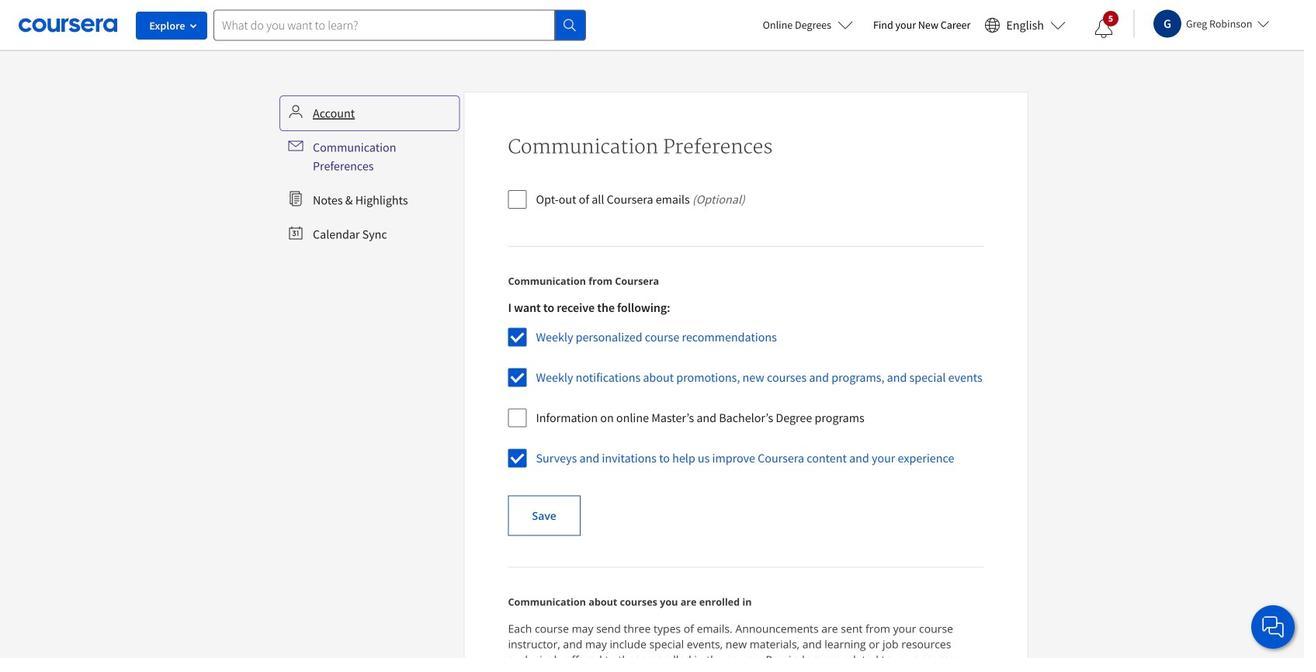 Task type: vqa. For each thing, say whether or not it's contained in the screenshot.
Coursera image
yes



Task type: locate. For each thing, give the bounding box(es) containing it.
None search field
[[214, 10, 586, 41]]

menu
[[282, 98, 458, 250]]

What do you want to learn? text field
[[214, 10, 555, 41]]

group
[[508, 300, 983, 480]]

coursera image
[[19, 13, 117, 37]]



